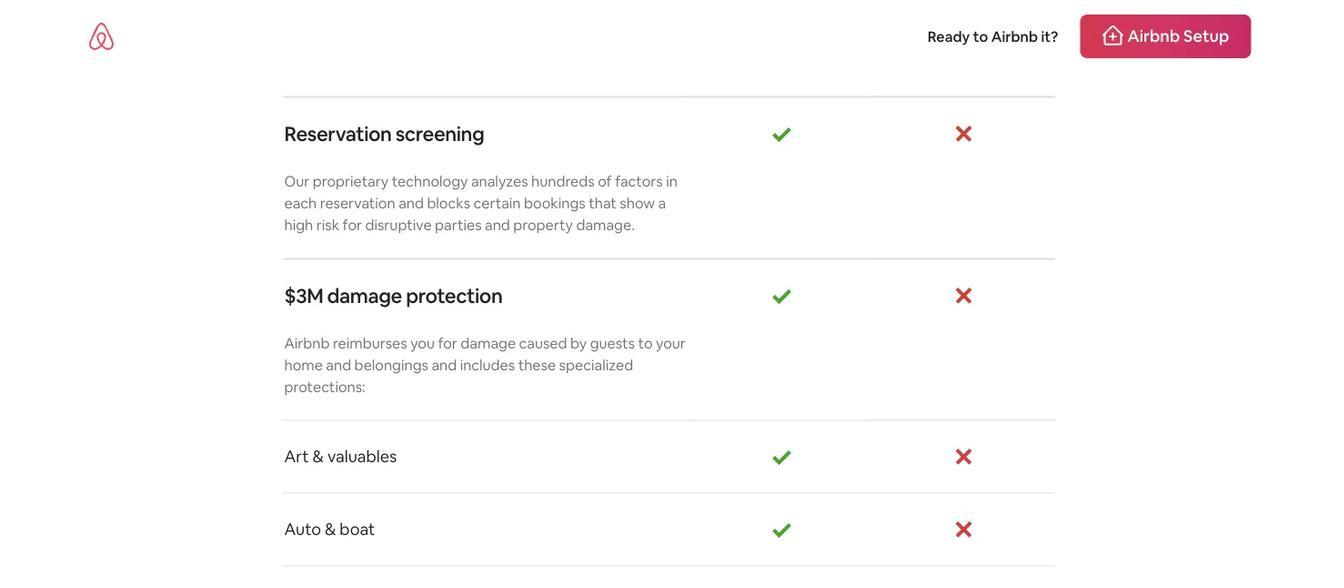 Task type: locate. For each thing, give the bounding box(es) containing it.
art
[[284, 446, 309, 467]]

proprietary
[[313, 172, 389, 191]]

parties
[[435, 216, 482, 234]]

specialized
[[559, 356, 634, 374]]

0 vertical spatial damage
[[327, 282, 402, 308]]

reservation
[[320, 194, 396, 212]]

damage inside airbnb reimburses you for damage caused by guests to your home and belongings and includes these specialized protections:
[[461, 334, 516, 353]]

to inside airbnb reimburses you for damage caused by guests to your home and belongings and includes these specialized protections:
[[638, 334, 653, 353]]

airbnb for airbnb setup
[[1128, 25, 1181, 47]]

to right ready
[[974, 27, 989, 46]]

2 airbnb included image from the top
[[771, 446, 793, 468]]

airbnb left setup
[[1128, 25, 1181, 47]]

0 vertical spatial for
[[343, 216, 362, 234]]

in
[[666, 172, 678, 191]]

2 horizontal spatial airbnb
[[1128, 25, 1181, 47]]

0 horizontal spatial airbnb
[[284, 334, 330, 353]]

protection
[[406, 282, 503, 308]]

airbnb up home
[[284, 334, 330, 353]]

competitors not included image for protection
[[953, 285, 975, 307]]

disruptive
[[365, 216, 432, 234]]

1 vertical spatial airbnb included image
[[771, 446, 793, 468]]

competitors not included image
[[953, 123, 975, 145], [953, 285, 975, 307], [953, 446, 975, 468], [953, 519, 975, 540]]

& right the art
[[313, 446, 324, 467]]

1 vertical spatial &
[[325, 519, 336, 540]]

1 horizontal spatial damage
[[461, 334, 516, 353]]

and up disruptive
[[399, 194, 424, 212]]

0 horizontal spatial to
[[638, 334, 653, 353]]

auto & boat
[[284, 519, 375, 540]]

airbnb inside airbnb reimburses you for damage caused by guests to your home and belongings and includes these specialized protections:
[[284, 334, 330, 353]]

a
[[659, 194, 666, 212]]

includes
[[460, 356, 515, 374]]

1 horizontal spatial to
[[974, 27, 989, 46]]

airbnb left "it?"
[[992, 27, 1038, 46]]

airbnb for airbnb reimburses you for damage caused by guests to your home and belongings and includes these specialized protections:
[[284, 334, 330, 353]]

certain
[[474, 194, 521, 212]]

high
[[284, 216, 313, 234]]

1 horizontal spatial airbnb
[[992, 27, 1038, 46]]

3 competitors not included image from the top
[[953, 446, 975, 468]]

reservation
[[284, 120, 392, 146]]

setup
[[1184, 25, 1230, 47]]

your
[[656, 334, 686, 353]]

airbnb
[[1128, 25, 1181, 47], [992, 27, 1038, 46], [284, 334, 330, 353]]

2 vertical spatial airbnb included image
[[771, 519, 793, 540]]

4 competitors not included image from the top
[[953, 519, 975, 540]]

1 horizontal spatial &
[[325, 519, 336, 540]]

factors
[[615, 172, 663, 191]]

for down reservation
[[343, 216, 362, 234]]

3 airbnb included image from the top
[[771, 519, 793, 540]]

it?
[[1042, 27, 1059, 46]]

reimburses
[[333, 334, 407, 353]]

& left boat
[[325, 519, 336, 540]]

damage up includes
[[461, 334, 516, 353]]

belongings
[[355, 356, 429, 374]]

ready
[[928, 27, 970, 46]]

caused
[[519, 334, 567, 353]]

0 horizontal spatial for
[[343, 216, 362, 234]]

our
[[284, 172, 310, 191]]

airbnb included image
[[771, 123, 793, 145], [771, 446, 793, 468], [771, 519, 793, 540]]

blocks
[[427, 194, 471, 212]]

1 vertical spatial to
[[638, 334, 653, 353]]

1 vertical spatial damage
[[461, 334, 516, 353]]

0 horizontal spatial &
[[313, 446, 324, 467]]

screening
[[396, 120, 485, 146]]

to left your
[[638, 334, 653, 353]]

1 airbnb included image from the top
[[771, 123, 793, 145]]

damage up reimburses
[[327, 282, 402, 308]]

and up protections:
[[326, 356, 351, 374]]

auto
[[284, 519, 321, 540]]

damage
[[327, 282, 402, 308], [461, 334, 516, 353]]

& for auto
[[325, 519, 336, 540]]

for
[[343, 216, 362, 234], [438, 334, 458, 353]]

&
[[313, 446, 324, 467], [325, 519, 336, 540]]

0 vertical spatial &
[[313, 446, 324, 467]]

0 horizontal spatial damage
[[327, 282, 402, 308]]

and
[[399, 194, 424, 212], [485, 216, 510, 234], [326, 356, 351, 374], [432, 356, 457, 374]]

1 horizontal spatial for
[[438, 334, 458, 353]]

to
[[974, 27, 989, 46], [638, 334, 653, 353]]

$3m
[[284, 282, 323, 308]]

airbnb included image for art & valuables
[[771, 446, 793, 468]]

risk
[[316, 216, 340, 234]]

art & valuables
[[284, 446, 397, 467]]

for right you
[[438, 334, 458, 353]]

hundreds
[[532, 172, 595, 191]]

0 vertical spatial airbnb included image
[[771, 123, 793, 145]]

bookings
[[524, 194, 586, 212]]

& for art
[[313, 446, 324, 467]]

for inside airbnb reimburses you for damage caused by guests to your home and belongings and includes these specialized protections:
[[438, 334, 458, 353]]

1 vertical spatial for
[[438, 334, 458, 353]]

reservation screening
[[284, 120, 485, 146]]

show
[[620, 194, 655, 212]]

airbnb setup link
[[1081, 15, 1252, 58]]

boat
[[340, 519, 375, 540]]

2 competitors not included image from the top
[[953, 285, 975, 307]]



Task type: describe. For each thing, give the bounding box(es) containing it.
competitors not included image for boat
[[953, 519, 975, 540]]

home
[[284, 356, 323, 374]]

$3m damage protection
[[284, 282, 503, 308]]

valuables
[[328, 446, 397, 467]]

by
[[571, 334, 587, 353]]

ready to airbnb it?
[[928, 27, 1059, 46]]

these
[[518, 356, 556, 374]]

competitors not included image for valuables
[[953, 446, 975, 468]]

damage.
[[577, 216, 635, 234]]

analyzes
[[471, 172, 528, 191]]

0 vertical spatial to
[[974, 27, 989, 46]]

you
[[411, 334, 435, 353]]

and down you
[[432, 356, 457, 374]]

of
[[598, 172, 612, 191]]

that
[[589, 194, 617, 212]]

technology
[[392, 172, 468, 191]]

and down certain
[[485, 216, 510, 234]]

each
[[284, 194, 317, 212]]

guests
[[590, 334, 635, 353]]

airbnb setup
[[1128, 25, 1230, 47]]

airbnb included image for auto & boat
[[771, 519, 793, 540]]

protections:
[[284, 378, 366, 396]]

airbnb included image for reservation screening
[[771, 123, 793, 145]]

1 competitors not included image from the top
[[953, 123, 975, 145]]

for inside our proprietary technology analyzes hundreds of factors in each reservation and blocks certain bookings that show a high risk for disruptive parties and property damage.
[[343, 216, 362, 234]]

airbnb homepage image
[[87, 22, 116, 51]]

property
[[514, 216, 573, 234]]

airbnb reimburses you for damage caused by guests to your home and belongings and includes these specialized protections:
[[284, 334, 686, 396]]

our proprietary technology analyzes hundreds of factors in each reservation and blocks certain bookings that show a high risk for disruptive parties and property damage.
[[284, 172, 678, 234]]

airbnb included image
[[771, 285, 793, 307]]



Task type: vqa. For each thing, say whether or not it's contained in the screenshot.
the rightmost is
no



